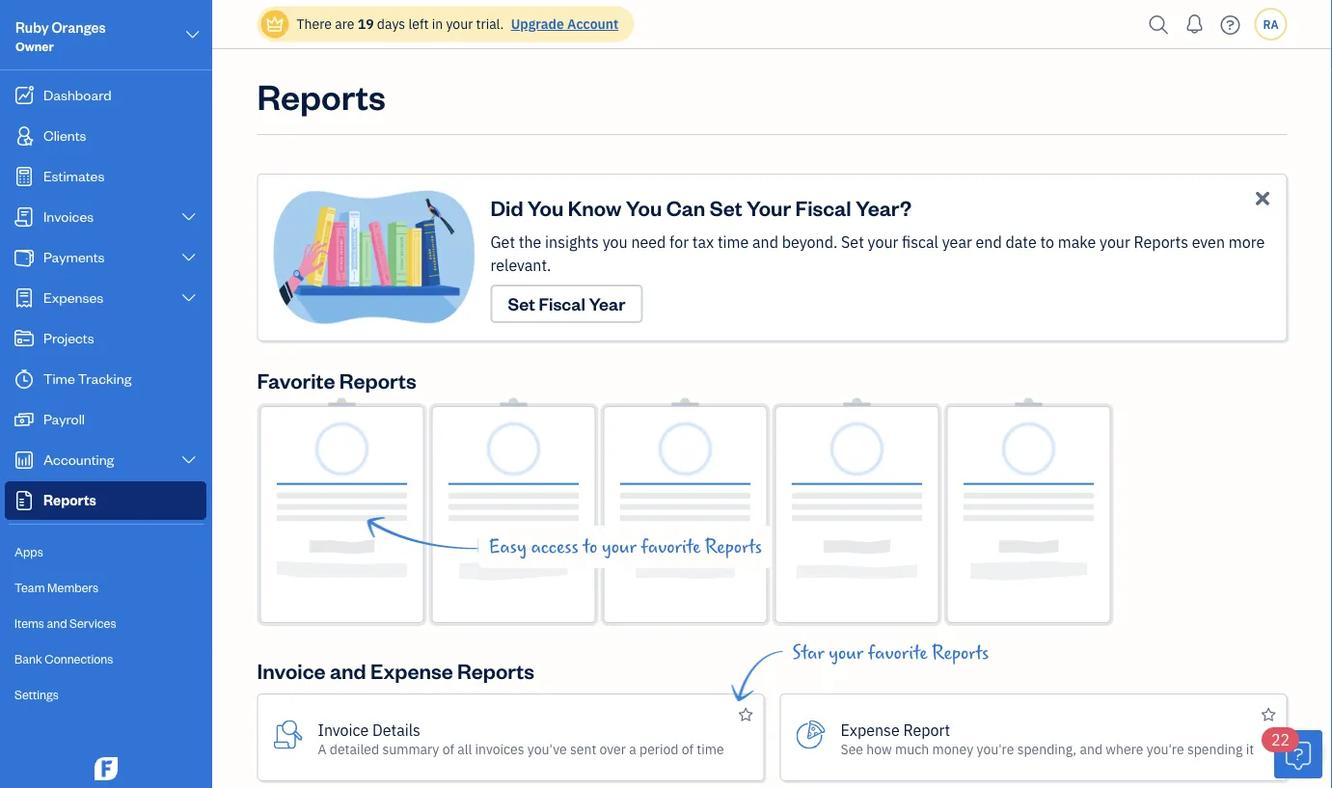 Task type: vqa. For each thing, say whether or not it's contained in the screenshot.
period
yes



Task type: locate. For each thing, give the bounding box(es) containing it.
estimates link
[[5, 157, 207, 196]]

members
[[47, 580, 99, 595]]

and inside main element
[[47, 615, 67, 631]]

favorite inside star your favorite reports invoice and expense reports
[[868, 643, 928, 664]]

money image
[[13, 410, 36, 429]]

to inside the get the insights you need for tax time and beyond. set your fiscal year end date to make your reports even more relevant.
[[1041, 232, 1055, 252]]

to right date
[[1041, 232, 1055, 252]]

invoice up the "a"
[[257, 657, 326, 684]]

close image
[[1252, 187, 1274, 209]]

time tracking link
[[5, 360, 207, 399]]

there are 19 days left in your trial. upgrade account
[[297, 15, 619, 33]]

where
[[1106, 740, 1144, 758]]

you up need
[[626, 194, 662, 221]]

you
[[603, 232, 628, 252]]

estimates
[[43, 166, 105, 185]]

you're right where
[[1147, 740, 1185, 758]]

dashboard
[[43, 85, 112, 104]]

0 horizontal spatial favorite
[[641, 537, 701, 558]]

insights
[[545, 232, 599, 252]]

expense left report
[[841, 720, 900, 740]]

freshbooks image
[[91, 758, 122, 781]]

left
[[409, 15, 429, 33]]

search image
[[1144, 10, 1175, 39]]

and inside expense report see how much money you're spending, and where you're spending it
[[1080, 740, 1103, 758]]

2 you from the left
[[626, 194, 662, 221]]

invoice left details
[[318, 720, 369, 740]]

set down relevant.
[[508, 292, 535, 315]]

expense up details
[[371, 657, 453, 684]]

fiscal
[[903, 232, 939, 252]]

favorite
[[641, 537, 701, 558], [868, 643, 928, 664]]

1 vertical spatial favorite
[[868, 643, 928, 664]]

get the insights you need for tax time and beyond. set your fiscal year end date to make your reports even more relevant.
[[491, 232, 1266, 276]]

set right can in the top right of the page
[[710, 194, 743, 221]]

team members
[[14, 580, 99, 595]]

your right star
[[829, 643, 864, 664]]

did you know you can set your fiscal year?
[[491, 194, 912, 221]]

fiscal left year
[[539, 292, 586, 315]]

19
[[358, 15, 374, 33]]

relevant.
[[491, 255, 551, 276]]

2 vertical spatial set
[[508, 292, 535, 315]]

payroll
[[43, 410, 85, 428]]

0 horizontal spatial fiscal
[[539, 292, 586, 315]]

1 vertical spatial set
[[842, 232, 865, 252]]

0 horizontal spatial of
[[443, 740, 455, 758]]

and left where
[[1080, 740, 1103, 758]]

days
[[377, 15, 405, 33]]

more
[[1229, 232, 1266, 252]]

0 horizontal spatial set
[[508, 292, 535, 315]]

reports
[[257, 72, 386, 118], [1135, 232, 1189, 252], [339, 366, 417, 394], [43, 491, 96, 509], [706, 537, 763, 558], [933, 643, 990, 664], [457, 657, 535, 684]]

report image
[[13, 491, 36, 511]]

easy access to your favorite reports
[[489, 537, 763, 558]]

0 horizontal spatial to
[[583, 537, 598, 558]]

expense inside star your favorite reports invoice and expense reports
[[371, 657, 453, 684]]

1 vertical spatial time
[[697, 740, 724, 758]]

and inside star your favorite reports invoice and expense reports
[[330, 657, 366, 684]]

set
[[710, 194, 743, 221], [842, 232, 865, 252], [508, 292, 535, 315]]

1 horizontal spatial set
[[710, 194, 743, 221]]

chevron large down image for payments
[[180, 250, 198, 265]]

1 of from the left
[[443, 740, 455, 758]]

estimate image
[[13, 167, 36, 186]]

0 horizontal spatial you're
[[977, 740, 1015, 758]]

payments
[[43, 248, 105, 266]]

dashboard image
[[13, 86, 36, 105]]

know
[[568, 194, 622, 221]]

items and services link
[[5, 607, 207, 641]]

time
[[718, 232, 749, 252], [697, 740, 724, 758]]

0 vertical spatial to
[[1041, 232, 1055, 252]]

set fiscal year
[[508, 292, 626, 315]]

need
[[632, 232, 666, 252]]

invoices link
[[5, 198, 207, 236]]

and right items
[[47, 615, 67, 631]]

did you know you can set your fiscal year? image
[[274, 190, 491, 325]]

summary
[[383, 740, 439, 758]]

upgrade
[[511, 15, 564, 33]]

of right the period
[[682, 740, 694, 758]]

you
[[528, 194, 564, 221], [626, 194, 662, 221]]

1 horizontal spatial to
[[1041, 232, 1055, 252]]

invoices
[[43, 207, 94, 225]]

spending
[[1188, 740, 1244, 758]]

year
[[589, 292, 626, 315]]

1 horizontal spatial you
[[626, 194, 662, 221]]

you're
[[977, 740, 1015, 758], [1147, 740, 1185, 758]]

0 horizontal spatial expense
[[371, 657, 453, 684]]

chart image
[[13, 451, 36, 470]]

a
[[318, 740, 327, 758]]

set inside button
[[508, 292, 535, 315]]

your down year?
[[868, 232, 899, 252]]

settings link
[[5, 678, 207, 712]]

fiscal up beyond.
[[796, 194, 852, 221]]

crown image
[[265, 14, 285, 34]]

expenses link
[[5, 279, 207, 318]]

projects
[[43, 329, 94, 347]]

fiscal
[[796, 194, 852, 221], [539, 292, 586, 315]]

1 vertical spatial invoice
[[318, 720, 369, 740]]

connections
[[45, 651, 113, 667]]

your inside star your favorite reports invoice and expense reports
[[829, 643, 864, 664]]

trial.
[[476, 15, 504, 33]]

time right tax
[[718, 232, 749, 252]]

chevron large down image
[[180, 291, 198, 306]]

time right the period
[[697, 740, 724, 758]]

of
[[443, 740, 455, 758], [682, 740, 694, 758]]

go to help image
[[1216, 10, 1246, 39]]

0 vertical spatial fiscal
[[796, 194, 852, 221]]

time inside the get the insights you need for tax time and beyond. set your fiscal year end date to make your reports even more relevant.
[[718, 232, 749, 252]]

chevron large down image inside accounting link
[[180, 453, 198, 468]]

set right beyond.
[[842, 232, 865, 252]]

you're right money
[[977, 740, 1015, 758]]

1 horizontal spatial you're
[[1147, 740, 1185, 758]]

invoice details a detailed summary of all invoices you've sent over a period of time
[[318, 720, 724, 758]]

much
[[896, 740, 930, 758]]

0 vertical spatial expense
[[371, 657, 453, 684]]

reports inside reports link
[[43, 491, 96, 509]]

chevron large down image inside payments link
[[180, 250, 198, 265]]

to right access
[[583, 537, 598, 558]]

in
[[432, 15, 443, 33]]

resource center badge image
[[1275, 731, 1323, 779]]

and up detailed
[[330, 657, 366, 684]]

are
[[335, 15, 355, 33]]

0 vertical spatial favorite
[[641, 537, 701, 558]]

access
[[531, 537, 579, 558]]

0 horizontal spatial you
[[528, 194, 564, 221]]

expense
[[371, 657, 453, 684], [841, 720, 900, 740]]

chevron large down image for accounting
[[180, 453, 198, 468]]

accounting link
[[5, 441, 207, 480]]

to
[[1041, 232, 1055, 252], [583, 537, 598, 558]]

1 horizontal spatial favorite
[[868, 643, 928, 664]]

1 horizontal spatial expense
[[841, 720, 900, 740]]

0 vertical spatial time
[[718, 232, 749, 252]]

easy
[[489, 537, 527, 558]]

you've
[[528, 740, 567, 758]]

1 you from the left
[[528, 194, 564, 221]]

1 vertical spatial expense
[[841, 720, 900, 740]]

2 horizontal spatial set
[[842, 232, 865, 252]]

chevron large down image
[[184, 23, 202, 46], [180, 209, 198, 225], [180, 250, 198, 265], [180, 453, 198, 468]]

1 vertical spatial to
[[583, 537, 598, 558]]

timer image
[[13, 370, 36, 389]]

and down your
[[753, 232, 779, 252]]

spending,
[[1018, 740, 1077, 758]]

tracking
[[78, 369, 132, 388]]

reports inside the get the insights you need for tax time and beyond. set your fiscal year end date to make your reports even more relevant.
[[1135, 232, 1189, 252]]

and inside the get the insights you need for tax time and beyond. set your fiscal year end date to make your reports even more relevant.
[[753, 232, 779, 252]]

of left all
[[443, 740, 455, 758]]

project image
[[13, 329, 36, 348]]

0 vertical spatial invoice
[[257, 657, 326, 684]]

beyond.
[[782, 232, 838, 252]]

1 vertical spatial fiscal
[[539, 292, 586, 315]]

1 horizontal spatial of
[[682, 740, 694, 758]]

you up the
[[528, 194, 564, 221]]

reports link
[[5, 482, 207, 520]]

can
[[667, 194, 706, 221]]



Task type: describe. For each thing, give the bounding box(es) containing it.
clients
[[43, 126, 86, 144]]

update favorite status for expense report image
[[1262, 704, 1276, 727]]

time inside invoice details a detailed summary of all invoices you've sent over a period of time
[[697, 740, 724, 758]]

there
[[297, 15, 332, 33]]

items
[[14, 615, 44, 631]]

detailed
[[330, 740, 379, 758]]

apps
[[14, 544, 43, 560]]

invoices
[[475, 740, 525, 758]]

invoice inside star your favorite reports invoice and expense reports
[[257, 657, 326, 684]]

accounting
[[43, 450, 114, 469]]

upgrade account link
[[507, 15, 619, 33]]

payments link
[[5, 238, 207, 277]]

a
[[630, 740, 637, 758]]

time tracking
[[43, 369, 132, 388]]

chevron large down image for invoices
[[180, 209, 198, 225]]

expense inside expense report see how much money you're spending, and where you're spending it
[[841, 720, 900, 740]]

tax
[[693, 232, 714, 252]]

22
[[1272, 730, 1291, 750]]

money
[[933, 740, 974, 758]]

owner
[[15, 38, 54, 54]]

settings
[[14, 687, 59, 703]]

see
[[841, 740, 864, 758]]

over
[[600, 740, 626, 758]]

2 you're from the left
[[1147, 740, 1185, 758]]

services
[[70, 615, 116, 631]]

it
[[1247, 740, 1255, 758]]

1 horizontal spatial fiscal
[[796, 194, 852, 221]]

make
[[1059, 232, 1097, 252]]

clients link
[[5, 117, 207, 155]]

star
[[793, 643, 825, 664]]

your right access
[[602, 537, 637, 558]]

expense image
[[13, 289, 36, 308]]

oranges
[[52, 18, 106, 36]]

payroll link
[[5, 401, 207, 439]]

time
[[43, 369, 75, 388]]

for
[[670, 232, 689, 252]]

how
[[867, 740, 893, 758]]

items and services
[[14, 615, 116, 631]]

team members link
[[5, 571, 207, 605]]

even
[[1193, 232, 1226, 252]]

22 button
[[1262, 728, 1323, 779]]

bank connections
[[14, 651, 113, 667]]

report
[[904, 720, 951, 740]]

main element
[[0, 0, 261, 789]]

period
[[640, 740, 679, 758]]

star your favorite reports invoice and expense reports
[[257, 643, 990, 684]]

your right in
[[446, 15, 473, 33]]

get
[[491, 232, 515, 252]]

year?
[[856, 194, 912, 221]]

set inside the get the insights you need for tax time and beyond. set your fiscal year end date to make your reports even more relevant.
[[842, 232, 865, 252]]

ra button
[[1255, 8, 1288, 41]]

ruby oranges owner
[[15, 18, 106, 54]]

expenses
[[43, 288, 104, 306]]

fiscal inside the set fiscal year button
[[539, 292, 586, 315]]

expense report see how much money you're spending, and where you're spending it
[[841, 720, 1255, 758]]

did
[[491, 194, 524, 221]]

projects link
[[5, 319, 207, 358]]

notifications image
[[1180, 5, 1211, 43]]

ra
[[1264, 16, 1279, 32]]

team
[[14, 580, 45, 595]]

sent
[[570, 740, 597, 758]]

bank connections link
[[5, 643, 207, 677]]

your right make
[[1100, 232, 1131, 252]]

the
[[519, 232, 542, 252]]

payment image
[[13, 248, 36, 267]]

details
[[373, 720, 421, 740]]

favorite reports
[[257, 366, 417, 394]]

invoice image
[[13, 208, 36, 227]]

client image
[[13, 126, 36, 146]]

2 of from the left
[[682, 740, 694, 758]]

your
[[747, 194, 792, 221]]

update favorite status for invoice details image
[[739, 704, 753, 727]]

date
[[1006, 232, 1037, 252]]

0 vertical spatial set
[[710, 194, 743, 221]]

ruby
[[15, 18, 49, 36]]

invoice inside invoice details a detailed summary of all invoices you've sent over a period of time
[[318, 720, 369, 740]]

year
[[943, 232, 973, 252]]

favorite
[[257, 366, 335, 394]]

end
[[976, 232, 1003, 252]]

1 you're from the left
[[977, 740, 1015, 758]]

account
[[568, 15, 619, 33]]

apps link
[[5, 536, 207, 569]]



